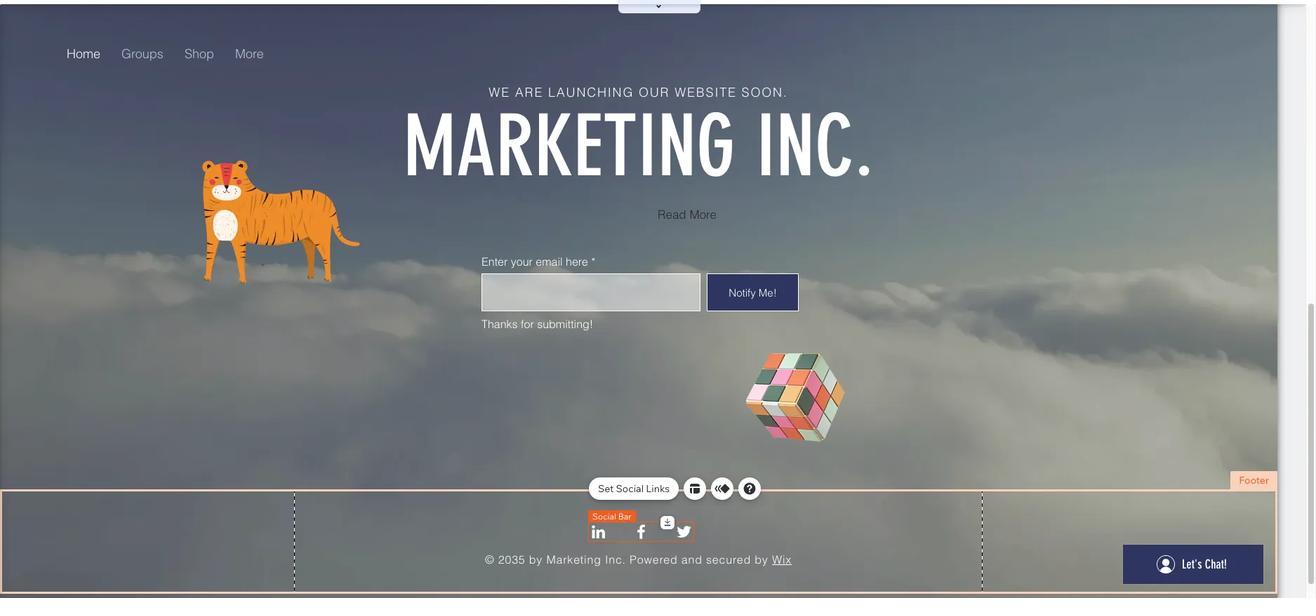 Task type: describe. For each thing, give the bounding box(es) containing it.
1 vertical spatial social
[[593, 512, 617, 522]]

social bar
[[593, 512, 632, 522]]

links
[[646, 483, 670, 496]]

0 vertical spatial social
[[616, 483, 644, 496]]

set social links
[[598, 483, 670, 496]]

set
[[598, 483, 614, 496]]

bar
[[618, 512, 632, 522]]



Task type: locate. For each thing, give the bounding box(es) containing it.
social
[[616, 483, 644, 496], [593, 512, 617, 522]]

social left bar
[[593, 512, 617, 522]]

social right set
[[616, 483, 644, 496]]

footer
[[1240, 475, 1270, 487]]



Task type: vqa. For each thing, say whether or not it's contained in the screenshot.
Set at the left of the page
yes



